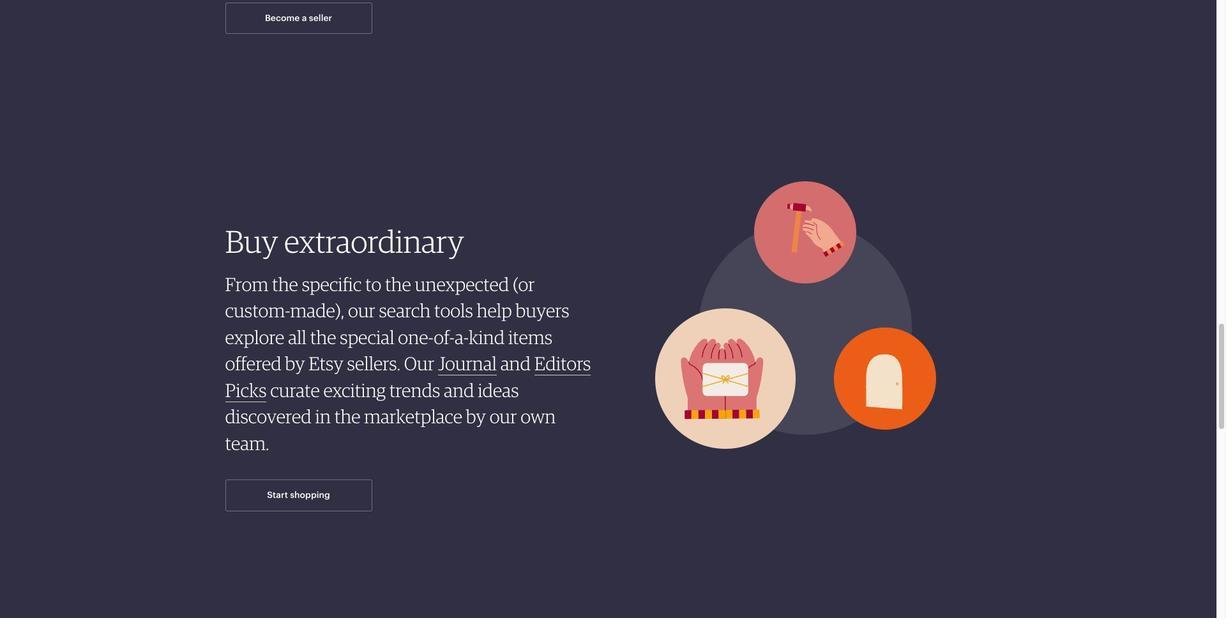 Task type: describe. For each thing, give the bounding box(es) containing it.
one-
[[398, 326, 434, 349]]

buy extraordinary
[[225, 223, 464, 260]]

extraordinary
[[284, 223, 464, 260]]

journal link
[[438, 352, 497, 376]]

editors
[[535, 352, 591, 375]]

start
[[267, 490, 288, 500]]

etsy
[[309, 352, 344, 375]]

to
[[365, 273, 382, 296]]

editors picks link
[[225, 352, 591, 402]]

kind
[[469, 326, 505, 349]]

items
[[509, 326, 553, 349]]

own
[[521, 405, 556, 428]]

buy
[[225, 223, 278, 260]]

ideas
[[478, 379, 519, 402]]

a
[[302, 13, 307, 23]]

search
[[379, 299, 431, 322]]

specific
[[302, 273, 362, 296]]

of-
[[434, 326, 455, 349]]

our inside curate exciting trends and ideas discovered in the marketplace by our own team.
[[490, 405, 517, 428]]

curate
[[270, 379, 320, 402]]

made),
[[290, 299, 345, 322]]

0 vertical spatial and
[[501, 352, 531, 375]]

unexpected
[[415, 273, 510, 296]]

buyers
[[516, 299, 570, 322]]

in
[[315, 405, 331, 428]]

a-
[[455, 326, 469, 349]]

from
[[225, 273, 269, 296]]

journal and
[[438, 352, 535, 375]]

from the specific to the unexpected (or custom-made), our search tools help buyers explore all the special one-of-a-kind items offered by etsy sellers. our
[[225, 273, 570, 375]]

the up custom-
[[272, 273, 298, 296]]

seller
[[309, 13, 332, 23]]

all
[[288, 326, 307, 349]]

the right to
[[385, 273, 411, 296]]

and inside curate exciting trends and ideas discovered in the marketplace by our own team.
[[444, 379, 474, 402]]



Task type: locate. For each thing, give the bounding box(es) containing it.
start shopping link
[[225, 480, 372, 512]]

sellers.
[[347, 352, 401, 375]]

picks
[[225, 379, 267, 402]]

our
[[404, 352, 435, 375]]

1 horizontal spatial and
[[501, 352, 531, 375]]

1 vertical spatial and
[[444, 379, 474, 402]]

start shopping
[[267, 490, 330, 500]]

journal
[[438, 352, 497, 375]]

our up special
[[348, 299, 376, 322]]

offered
[[225, 352, 282, 375]]

by up 'curate'
[[285, 352, 305, 375]]

explore
[[225, 326, 285, 349]]

shopping
[[290, 490, 330, 500]]

exciting
[[324, 379, 386, 402]]

1 vertical spatial our
[[490, 405, 517, 428]]

by inside curate exciting trends and ideas discovered in the marketplace by our own team.
[[466, 405, 486, 428]]

1 vertical spatial by
[[466, 405, 486, 428]]

(or
[[513, 273, 535, 296]]

our down ideas
[[490, 405, 517, 428]]

and down the items
[[501, 352, 531, 375]]

and down journal link
[[444, 379, 474, 402]]

our
[[348, 299, 376, 322], [490, 405, 517, 428]]

0 horizontal spatial our
[[348, 299, 376, 322]]

curate exciting trends and ideas discovered in the marketplace by our own team.
[[225, 379, 556, 455]]

tools
[[434, 299, 473, 322]]

and
[[501, 352, 531, 375], [444, 379, 474, 402]]

by
[[285, 352, 305, 375], [466, 405, 486, 428]]

help
[[477, 299, 512, 322]]

the
[[272, 273, 298, 296], [385, 273, 411, 296], [310, 326, 336, 349], [335, 405, 361, 428]]

discovered
[[225, 405, 312, 428]]

our inside from the specific to the unexpected (or custom-made), our search tools help buyers explore all the special one-of-a-kind items offered by etsy sellers. our
[[348, 299, 376, 322]]

by down ideas
[[466, 405, 486, 428]]

0 horizontal spatial and
[[444, 379, 474, 402]]

0 horizontal spatial by
[[285, 352, 305, 375]]

the inside curate exciting trends and ideas discovered in the marketplace by our own team.
[[335, 405, 361, 428]]

custom-
[[225, 299, 290, 322]]

trends
[[390, 379, 440, 402]]

1 horizontal spatial our
[[490, 405, 517, 428]]

by inside from the specific to the unexpected (or custom-made), our search tools help buyers explore all the special one-of-a-kind items offered by etsy sellers. our
[[285, 352, 305, 375]]

team.
[[225, 432, 269, 455]]

become a seller
[[265, 13, 332, 23]]

editors picks
[[225, 352, 591, 402]]

1 horizontal spatial by
[[466, 405, 486, 428]]

special
[[340, 326, 395, 349]]

become a seller link
[[225, 2, 372, 34]]

0 vertical spatial by
[[285, 352, 305, 375]]

the right all at the left bottom
[[310, 326, 336, 349]]

marketplace
[[364, 405, 463, 428]]

become
[[265, 13, 300, 23]]

0 vertical spatial our
[[348, 299, 376, 322]]

the right "in" at bottom left
[[335, 405, 361, 428]]



Task type: vqa. For each thing, say whether or not it's contained in the screenshot.
- within Modern Dog House Side Table - A FRAME PijuanDesignWorkshop $ 1,950.00
no



